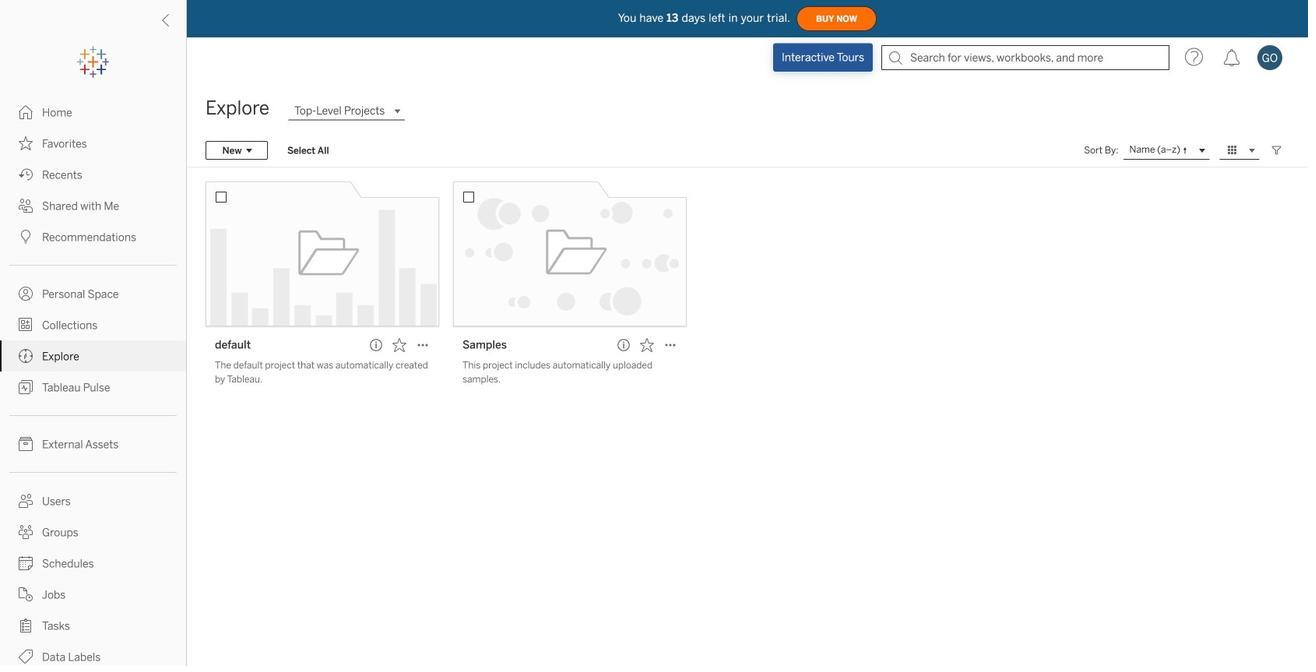 Task type: vqa. For each thing, say whether or not it's contained in the screenshot.
Grid View "image"
yes



Task type: describe. For each thing, give the bounding box(es) containing it.
grid view image
[[1226, 143, 1240, 157]]

default image
[[206, 182, 439, 326]]

Search for views, workbooks, and more text field
[[882, 45, 1170, 70]]

navigation panel element
[[0, 47, 186, 666]]



Task type: locate. For each thing, give the bounding box(es) containing it.
main navigation. press the up and down arrow keys to access links. element
[[0, 97, 186, 666]]

samples image
[[453, 182, 687, 326]]



